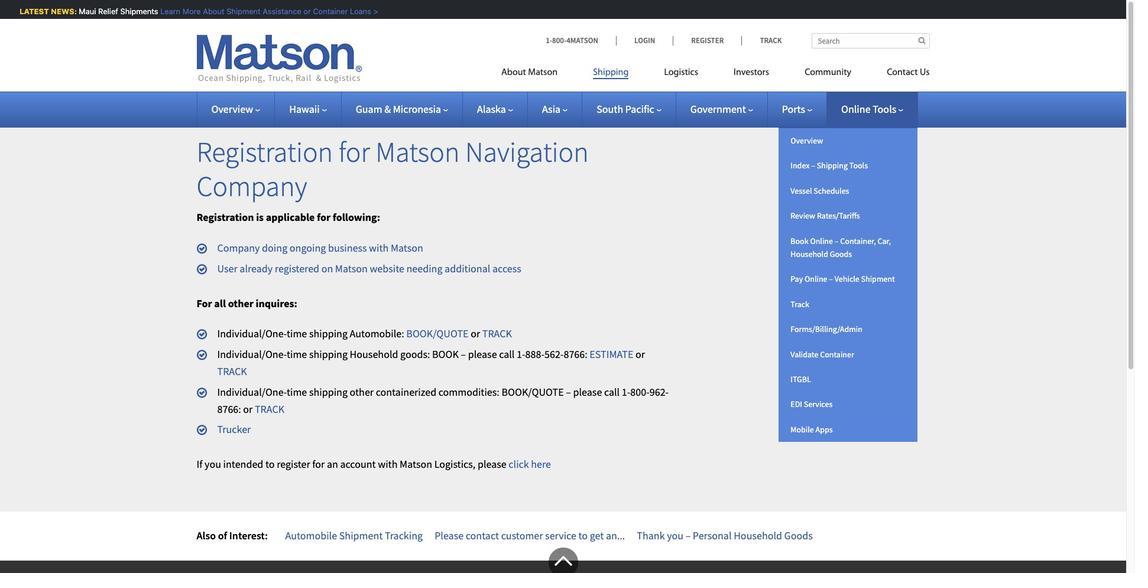Task type: locate. For each thing, give the bounding box(es) containing it.
1 horizontal spatial tools
[[873, 102, 897, 116]]

shipment
[[225, 7, 259, 16], [861, 274, 895, 285], [339, 529, 383, 543]]

of
[[218, 529, 227, 543]]

matson up needing
[[391, 241, 423, 255]]

online
[[842, 102, 871, 116], [810, 236, 833, 246], [805, 274, 828, 285]]

other right all
[[228, 297, 254, 310]]

8766: left estimate link at the right of page
[[564, 348, 588, 361]]

forms/billing/admin
[[791, 324, 863, 335]]

other left containerized
[[350, 385, 374, 399]]

you
[[205, 458, 221, 471], [667, 529, 684, 543]]

1 individual/one- from the top
[[217, 327, 287, 341]]

0 horizontal spatial tools
[[850, 161, 868, 171]]

1-
[[546, 35, 552, 46], [517, 348, 526, 361], [622, 385, 631, 399]]

you right thank
[[667, 529, 684, 543]]

8766: up trucker link in the left bottom of the page
[[217, 402, 241, 416]]

1 horizontal spatial you
[[667, 529, 684, 543]]

0 vertical spatial individual/one-
[[217, 327, 287, 341]]

online right pay on the top
[[805, 274, 828, 285]]

review
[[791, 211, 816, 221]]

additional
[[445, 262, 491, 275]]

estimate link
[[590, 348, 634, 361]]

matson
[[528, 68, 558, 77], [376, 134, 460, 170], [391, 241, 423, 255], [335, 262, 368, 275], [400, 458, 432, 471]]

Search search field
[[812, 33, 930, 48]]

0 vertical spatial track link
[[482, 327, 512, 341]]

company up user
[[217, 241, 260, 255]]

ports link
[[782, 102, 813, 116]]

0 vertical spatial container
[[312, 7, 346, 16]]

pay online – vehicle shipment
[[791, 274, 895, 285]]

please
[[468, 348, 497, 361], [573, 385, 602, 399], [478, 458, 507, 471]]

for down guam
[[339, 134, 370, 170]]

shipping
[[309, 327, 348, 341], [309, 348, 348, 361], [309, 385, 348, 399]]

1 vertical spatial container
[[820, 349, 854, 360]]

to left get
[[579, 529, 588, 543]]

estimate
[[590, 348, 634, 361]]

962-
[[650, 385, 669, 399]]

about matson link
[[502, 62, 576, 86]]

2 vertical spatial 1-
[[622, 385, 631, 399]]

here
[[531, 458, 551, 471]]

1 vertical spatial track link
[[779, 292, 918, 317]]

itgbl link
[[779, 367, 918, 392]]

0 vertical spatial 1-
[[546, 35, 552, 46]]

0 vertical spatial for
[[339, 134, 370, 170]]

shipping for other
[[309, 385, 348, 399]]

0 horizontal spatial household
[[350, 348, 398, 361]]

0 vertical spatial please
[[468, 348, 497, 361]]

track link up investors
[[742, 35, 782, 46]]

alaska link
[[477, 102, 513, 116]]

forms/billing/admin link
[[779, 317, 918, 342]]

1 registration from the top
[[197, 134, 333, 170]]

overview for index – shipping tools
[[791, 135, 823, 146]]

0 vertical spatial registration
[[197, 134, 333, 170]]

learn
[[159, 7, 179, 16]]

8766: inside individual/one-time shipping household goods: book – please call 1-888-562-8766: estimate or track
[[564, 348, 588, 361]]

about inside top menu navigation
[[502, 68, 526, 77]]

2 vertical spatial time
[[287, 385, 307, 399]]

0 vertical spatial other
[[228, 297, 254, 310]]

1 vertical spatial goods
[[785, 529, 813, 543]]

1 shipping from the top
[[309, 327, 348, 341]]

1 vertical spatial track link
[[217, 365, 247, 378]]

1 vertical spatial track
[[791, 299, 810, 310]]

0 horizontal spatial you
[[205, 458, 221, 471]]

already
[[240, 262, 273, 275]]

1- inside individual/one-time shipping other containerized commodities: book/quote – please call 1-800-962- 8766: or
[[622, 385, 631, 399]]

track up investors
[[760, 35, 782, 46]]

inquires:
[[256, 297, 297, 310]]

registration is applicable for following:
[[197, 211, 380, 224]]

3 shipping from the top
[[309, 385, 348, 399]]

2 horizontal spatial 1-
[[622, 385, 631, 399]]

1 vertical spatial call
[[604, 385, 620, 399]]

0 horizontal spatial call
[[499, 348, 515, 361]]

pacific
[[626, 102, 655, 116]]

1 horizontal spatial overview
[[791, 135, 823, 146]]

loans
[[349, 7, 370, 16]]

for up company doing ongoing business with matson link
[[317, 211, 331, 224]]

1 vertical spatial overview
[[791, 135, 823, 146]]

about up "alaska" link
[[502, 68, 526, 77]]

book/quote link
[[406, 327, 469, 341]]

tools up 'vessel schedules' link
[[850, 161, 868, 171]]

0 horizontal spatial 1-
[[517, 348, 526, 361]]

with up website
[[369, 241, 389, 255]]

company inside registration for matson navigation company
[[197, 168, 307, 204]]

shipping up schedules at the top
[[817, 161, 848, 171]]

government
[[691, 102, 746, 116]]

0 vertical spatial online
[[842, 102, 871, 116]]

0 vertical spatial track link
[[742, 35, 782, 46]]

800- up about matson link
[[552, 35, 567, 46]]

individual/one-time shipping automobile: book/quote or track
[[217, 327, 512, 341]]

matson down micronesia
[[376, 134, 460, 170]]

online inside book online – container, car, household goods
[[810, 236, 833, 246]]

1 vertical spatial household
[[350, 348, 398, 361]]

shipping
[[593, 68, 629, 77], [817, 161, 848, 171]]

0 horizontal spatial book/quote
[[406, 327, 469, 341]]

0 horizontal spatial 8766:
[[217, 402, 241, 416]]

online for container,
[[810, 236, 833, 246]]

containerized
[[376, 385, 437, 399]]

0 vertical spatial household
[[791, 249, 829, 260]]

shipping inside individual/one-time shipping other containerized commodities: book/quote – please call 1-800-962- 8766: or
[[309, 385, 348, 399]]

or right estimate link at the right of page
[[636, 348, 645, 361]]

1 horizontal spatial book/quote
[[502, 385, 564, 399]]

– inside book online – container, car, household goods
[[835, 236, 839, 246]]

top menu navigation
[[502, 62, 930, 86]]

shipment right vehicle
[[861, 274, 895, 285]]

1 horizontal spatial track link
[[255, 402, 285, 416]]

track down pay on the top
[[791, 299, 810, 310]]

1 vertical spatial about
[[502, 68, 526, 77]]

registration down hawaii at the left top of the page
[[197, 134, 333, 170]]

3 time from the top
[[287, 385, 307, 399]]

about right more
[[201, 7, 223, 16]]

1- left 4matson
[[546, 35, 552, 46]]

individual/one- for individual/one-time shipping automobile:
[[217, 327, 287, 341]]

to left the register
[[266, 458, 275, 471]]

online for vehicle
[[805, 274, 828, 285]]

household down the book
[[791, 249, 829, 260]]

0 vertical spatial shipping
[[309, 327, 348, 341]]

pay online – vehicle shipment link
[[779, 267, 918, 292]]

registration inside registration for matson navigation company
[[197, 134, 333, 170]]

online tools
[[842, 102, 897, 116]]

1 vertical spatial registration
[[197, 211, 254, 224]]

1 vertical spatial to
[[579, 529, 588, 543]]

0 vertical spatial track
[[482, 327, 512, 341]]

apps
[[816, 424, 833, 435]]

individual/one-
[[217, 327, 287, 341], [217, 348, 287, 361], [217, 385, 287, 399]]

south
[[597, 102, 623, 116]]

on
[[322, 262, 333, 275]]

1 vertical spatial tools
[[850, 161, 868, 171]]

0 vertical spatial overview
[[211, 102, 253, 116]]

call left 888-
[[499, 348, 515, 361]]

1 time from the top
[[287, 327, 307, 341]]

customer
[[501, 529, 543, 543]]

goods
[[830, 249, 852, 260], [785, 529, 813, 543]]

asia
[[542, 102, 561, 116]]

2 registration from the top
[[197, 211, 254, 224]]

services
[[804, 399, 833, 410]]

0 horizontal spatial overview link
[[211, 102, 260, 116]]

automobile shipment tracking link
[[285, 529, 423, 543]]

2 vertical spatial online
[[805, 274, 828, 285]]

2 vertical spatial shipping
[[309, 385, 348, 399]]

company up is
[[197, 168, 307, 204]]

0 horizontal spatial overview
[[211, 102, 253, 116]]

or right book/quote link
[[471, 327, 480, 341]]

shipping inside individual/one-time shipping household goods: book – please call 1-888-562-8766: estimate or track
[[309, 348, 348, 361]]

overview
[[211, 102, 253, 116], [791, 135, 823, 146]]

guam & micronesia link
[[356, 102, 448, 116]]

1 vertical spatial 8766:
[[217, 402, 241, 416]]

automobile:
[[350, 327, 404, 341]]

access
[[493, 262, 521, 275]]

interest:
[[229, 529, 268, 543]]

website
[[370, 262, 404, 275]]

registration
[[197, 134, 333, 170], [197, 211, 254, 224]]

logistics link
[[647, 62, 716, 86]]

book
[[432, 348, 459, 361]]

track
[[482, 327, 512, 341], [217, 365, 247, 378], [255, 402, 285, 416]]

book online – container, car, household goods link
[[779, 229, 918, 267]]

household inside book online – container, car, household goods
[[791, 249, 829, 260]]

contact us link
[[869, 62, 930, 86]]

1 horizontal spatial goods
[[830, 249, 852, 260]]

0 vertical spatial time
[[287, 327, 307, 341]]

call inside individual/one-time shipping other containerized commodities: book/quote – please call 1-800-962- 8766: or
[[604, 385, 620, 399]]

household inside individual/one-time shipping household goods: book – please call 1-888-562-8766: estimate or track
[[350, 348, 398, 361]]

household
[[791, 249, 829, 260], [350, 348, 398, 361], [734, 529, 782, 543]]

time inside individual/one-time shipping other containerized commodities: book/quote – please call 1-800-962- 8766: or
[[287, 385, 307, 399]]

container down the forms/billing/admin
[[820, 349, 854, 360]]

matson up asia
[[528, 68, 558, 77]]

online down community link
[[842, 102, 871, 116]]

relief
[[97, 7, 117, 16]]

0 horizontal spatial track
[[217, 365, 247, 378]]

call down estimate link at the right of page
[[604, 385, 620, 399]]

None search field
[[812, 33, 930, 48]]

0 vertical spatial call
[[499, 348, 515, 361]]

2 vertical spatial individual/one-
[[217, 385, 287, 399]]

shipping up south
[[593, 68, 629, 77]]

0 horizontal spatial container
[[312, 7, 346, 16]]

0 vertical spatial tools
[[873, 102, 897, 116]]

book/quote
[[406, 327, 469, 341], [502, 385, 564, 399]]

or up trucker link in the left bottom of the page
[[243, 402, 253, 416]]

1 horizontal spatial call
[[604, 385, 620, 399]]

with
[[369, 241, 389, 255], [378, 458, 398, 471]]

overview link for index – shipping tools
[[779, 128, 918, 153]]

1 vertical spatial online
[[810, 236, 833, 246]]

1 horizontal spatial 800-
[[631, 385, 650, 399]]

8766:
[[564, 348, 588, 361], [217, 402, 241, 416]]

– inside individual/one-time shipping household goods: book – please call 1-888-562-8766: estimate or track
[[461, 348, 466, 361]]

asia link
[[542, 102, 568, 116]]

service
[[545, 529, 577, 543]]

2 horizontal spatial household
[[791, 249, 829, 260]]

2 time from the top
[[287, 348, 307, 361]]

tools down contact us link
[[873, 102, 897, 116]]

with right account
[[378, 458, 398, 471]]

2 shipping from the top
[[309, 348, 348, 361]]

1- left 562-
[[517, 348, 526, 361]]

0 horizontal spatial shipping
[[593, 68, 629, 77]]

1 vertical spatial overview link
[[779, 128, 918, 153]]

shipment left tracking
[[339, 529, 383, 543]]

you right the if
[[205, 458, 221, 471]]

1 horizontal spatial other
[[350, 385, 374, 399]]

track link
[[742, 35, 782, 46], [779, 292, 918, 317]]

or
[[302, 7, 309, 16], [471, 327, 480, 341], [636, 348, 645, 361], [243, 402, 253, 416]]

registration left is
[[197, 211, 254, 224]]

company doing ongoing business with matson link
[[217, 241, 423, 255]]

company
[[197, 168, 307, 204], [217, 241, 260, 255]]

0 horizontal spatial goods
[[785, 529, 813, 543]]

household down automobile: at the left bottom of the page
[[350, 348, 398, 361]]

2 vertical spatial please
[[478, 458, 507, 471]]

applicable
[[266, 211, 315, 224]]

shipping for household
[[309, 348, 348, 361]]

3 individual/one- from the top
[[217, 385, 287, 399]]

0 vertical spatial shipping
[[593, 68, 629, 77]]

household right personal
[[734, 529, 782, 543]]

community link
[[787, 62, 869, 86]]

1 vertical spatial 1-
[[517, 348, 526, 361]]

logistics
[[664, 68, 698, 77]]

0 vertical spatial overview link
[[211, 102, 260, 116]]

1- left 962-
[[622, 385, 631, 399]]

0 vertical spatial company
[[197, 168, 307, 204]]

0 horizontal spatial 800-
[[552, 35, 567, 46]]

backtop image
[[549, 548, 578, 574]]

registration for registration is applicable for following:
[[197, 211, 254, 224]]

call inside individual/one-time shipping household goods: book – please call 1-888-562-8766: estimate or track
[[499, 348, 515, 361]]

0 horizontal spatial other
[[228, 297, 254, 310]]

2 individual/one- from the top
[[217, 348, 287, 361]]

click
[[509, 458, 529, 471]]

track inside individual/one-time shipping household goods: book – please call 1-888-562-8766: estimate or track
[[217, 365, 247, 378]]

trucker
[[217, 423, 251, 437]]

container left loans
[[312, 7, 346, 16]]

edi services link
[[779, 392, 918, 417]]

please down estimate on the bottom right of page
[[573, 385, 602, 399]]

or right assistance
[[302, 7, 309, 16]]

1 horizontal spatial shipping
[[817, 161, 848, 171]]

please right "book"
[[468, 348, 497, 361]]

shipment left assistance
[[225, 7, 259, 16]]

0 vertical spatial to
[[266, 458, 275, 471]]

1 vertical spatial shipping
[[309, 348, 348, 361]]

track link for individual/one-time shipping household goods: book – please call 1-888-562-8766: estimate or track
[[217, 365, 247, 378]]

other inside individual/one-time shipping other containerized commodities: book/quote – please call 1-800-962- 8766: or
[[350, 385, 374, 399]]

edi
[[791, 399, 802, 410]]

1 vertical spatial book/quote
[[502, 385, 564, 399]]

index – shipping tools
[[791, 161, 868, 171]]

track link
[[482, 327, 512, 341], [217, 365, 247, 378], [255, 402, 285, 416]]

1 vertical spatial other
[[350, 385, 374, 399]]

book/quote up "book"
[[406, 327, 469, 341]]

1 vertical spatial time
[[287, 348, 307, 361]]

online right the book
[[810, 236, 833, 246]]

1 vertical spatial individual/one-
[[217, 348, 287, 361]]

0 vertical spatial 8766:
[[564, 348, 588, 361]]

track link down vehicle
[[779, 292, 918, 317]]

book/quote down 888-
[[502, 385, 564, 399]]

2 vertical spatial track
[[255, 402, 285, 416]]

time inside individual/one-time shipping household goods: book – please call 1-888-562-8766: estimate or track
[[287, 348, 307, 361]]

2 horizontal spatial track link
[[482, 327, 512, 341]]

click here link
[[509, 458, 551, 471]]

matson left logistics,
[[400, 458, 432, 471]]

1 horizontal spatial to
[[579, 529, 588, 543]]

1 horizontal spatial overview link
[[779, 128, 918, 153]]

for inside registration for matson navigation company
[[339, 134, 370, 170]]

footer
[[0, 548, 1127, 574]]

thank you – personal household goods
[[637, 529, 813, 543]]

user already registered on matson website needing additional access link
[[217, 262, 521, 275]]

2 horizontal spatial shipment
[[861, 274, 895, 285]]

1 vertical spatial company
[[217, 241, 260, 255]]

individual/one- inside individual/one-time shipping household goods: book – please call 1-888-562-8766: estimate or track
[[217, 348, 287, 361]]

0 vertical spatial you
[[205, 458, 221, 471]]

also of interest:
[[197, 529, 268, 543]]

company doing ongoing business with matson
[[217, 241, 423, 255]]

800- down estimate on the bottom right of page
[[631, 385, 650, 399]]

1 horizontal spatial about
[[502, 68, 526, 77]]

1 horizontal spatial 8766:
[[564, 348, 588, 361]]

please left click
[[478, 458, 507, 471]]

for left an
[[312, 458, 325, 471]]

container
[[312, 7, 346, 16], [820, 349, 854, 360]]

vehicle
[[835, 274, 860, 285]]

0 vertical spatial 800-
[[552, 35, 567, 46]]



Task type: describe. For each thing, give the bounding box(es) containing it.
maui
[[77, 7, 95, 16]]

needing
[[407, 262, 443, 275]]

1-800-4matson
[[546, 35, 599, 46]]

individual/one- inside individual/one-time shipping other containerized commodities: book/quote – please call 1-800-962- 8766: or
[[217, 385, 287, 399]]

validate container
[[791, 349, 854, 360]]

if
[[197, 458, 203, 471]]

an...
[[606, 529, 625, 543]]

individual/one-time shipping household goods: book – please call 1-888-562-8766: estimate or track
[[217, 348, 645, 378]]

registration for matson navigation company
[[197, 134, 589, 204]]

all
[[214, 297, 226, 310]]

shipping link
[[576, 62, 647, 86]]

search image
[[919, 37, 926, 44]]

an
[[327, 458, 338, 471]]

0 vertical spatial book/quote
[[406, 327, 469, 341]]

individual/one-time shipping other containerized commodities: book/quote – please call 1-800-962- 8766: or
[[217, 385, 669, 416]]

mobile
[[791, 424, 814, 435]]

individual/one- for individual/one-time shipping household goods: book – please call 1-888-562-8766:
[[217, 348, 287, 361]]

alaska
[[477, 102, 506, 116]]

south pacific
[[597, 102, 655, 116]]

thank you – personal household goods link
[[637, 529, 813, 543]]

register
[[692, 35, 724, 46]]

0 vertical spatial about
[[201, 7, 223, 16]]

overview link for hawaii
[[211, 102, 260, 116]]

for all other inquires:
[[197, 297, 297, 310]]

mobile apps
[[791, 424, 833, 435]]

2 vertical spatial track link
[[255, 402, 285, 416]]

please inside individual/one-time shipping other containerized commodities: book/quote – please call 1-800-962- 8766: or
[[573, 385, 602, 399]]

register link
[[673, 35, 742, 46]]

you for if
[[205, 458, 221, 471]]

intended
[[223, 458, 263, 471]]

4matson
[[567, 35, 599, 46]]

vessel
[[791, 186, 812, 196]]

mobile apps link
[[779, 417, 918, 442]]

1 vertical spatial for
[[317, 211, 331, 224]]

shipping for automobile:
[[309, 327, 348, 341]]

1 horizontal spatial track
[[255, 402, 285, 416]]

goods inside book online – container, car, household goods
[[830, 249, 852, 260]]

1 horizontal spatial container
[[820, 349, 854, 360]]

0 vertical spatial track
[[760, 35, 782, 46]]

automobile shipment tracking
[[285, 529, 423, 543]]

shipping inside index – shipping tools link
[[817, 161, 848, 171]]

1 vertical spatial with
[[378, 458, 398, 471]]

government link
[[691, 102, 753, 116]]

888-
[[526, 348, 545, 361]]

register
[[277, 458, 310, 471]]

ports
[[782, 102, 805, 116]]

you for thank
[[667, 529, 684, 543]]

online tools link
[[842, 102, 904, 116]]

time for household
[[287, 348, 307, 361]]

micronesia
[[393, 102, 441, 116]]

user
[[217, 262, 238, 275]]

562-
[[545, 348, 564, 361]]

or inside individual/one-time shipping household goods: book – please call 1-888-562-8766: estimate or track
[[636, 348, 645, 361]]

commodities:
[[439, 385, 500, 399]]

registration for registration for matson navigation company
[[197, 134, 333, 170]]

investors link
[[716, 62, 787, 86]]

&
[[385, 102, 391, 116]]

book online – container, car, household goods
[[791, 236, 891, 260]]

personal
[[693, 529, 732, 543]]

review rates/tariffs
[[791, 211, 860, 221]]

doing
[[262, 241, 288, 255]]

if you intended to register for an account with matson logistics, please click here
[[197, 458, 551, 471]]

contact
[[887, 68, 918, 77]]

goods:
[[400, 348, 430, 361]]

time for other
[[287, 385, 307, 399]]

for
[[197, 297, 212, 310]]

hawaii
[[289, 102, 320, 116]]

please contact customer service to get an...
[[435, 529, 625, 543]]

overview for hawaii
[[211, 102, 253, 116]]

matson down business
[[335, 262, 368, 275]]

following:
[[333, 211, 380, 224]]

container,
[[841, 236, 876, 246]]

learn more about shipment assistance or container loans > link
[[159, 7, 377, 16]]

time for automobile:
[[287, 327, 307, 341]]

news:
[[49, 7, 75, 16]]

2 vertical spatial for
[[312, 458, 325, 471]]

pay
[[791, 274, 803, 285]]

1- inside individual/one-time shipping household goods: book – please call 1-888-562-8766: estimate or track
[[517, 348, 526, 361]]

vessel schedules
[[791, 186, 850, 196]]

800- inside individual/one-time shipping other containerized commodities: book/quote – please call 1-800-962- 8766: or
[[631, 385, 650, 399]]

index
[[791, 161, 810, 171]]

also
[[197, 529, 216, 543]]

user already registered on matson website needing additional access
[[217, 262, 521, 275]]

1 horizontal spatial household
[[734, 529, 782, 543]]

track link for individual/one-time shipping automobile: book/quote or track
[[482, 327, 512, 341]]

1 horizontal spatial 1-
[[546, 35, 552, 46]]

0 vertical spatial with
[[369, 241, 389, 255]]

validate container link
[[779, 342, 918, 367]]

edi services
[[791, 399, 833, 410]]

validate
[[791, 349, 819, 360]]

0 horizontal spatial shipment
[[225, 7, 259, 16]]

or inside individual/one-time shipping other containerized commodities: book/quote – please call 1-800-962- 8766: or
[[243, 402, 253, 416]]

latest
[[18, 7, 47, 16]]

assistance
[[261, 7, 300, 16]]

blue matson logo with ocean, shipping, truck, rail and logistics written beneath it. image
[[197, 35, 362, 83]]

automobile
[[285, 529, 337, 543]]

2 horizontal spatial track
[[482, 327, 512, 341]]

book/quote inside individual/one-time shipping other containerized commodities: book/quote – please call 1-800-962- 8766: or
[[502, 385, 564, 399]]

please inside individual/one-time shipping household goods: book – please call 1-888-562-8766: estimate or track
[[468, 348, 497, 361]]

is
[[256, 211, 264, 224]]

0 horizontal spatial to
[[266, 458, 275, 471]]

car,
[[878, 236, 891, 246]]

community
[[805, 68, 852, 77]]

matson inside top menu navigation
[[528, 68, 558, 77]]

login link
[[616, 35, 673, 46]]

2 vertical spatial shipment
[[339, 529, 383, 543]]

shipping inside the shipping link
[[593, 68, 629, 77]]

us
[[920, 68, 930, 77]]

matson inside registration for matson navigation company
[[376, 134, 460, 170]]

– inside individual/one-time shipping other containerized commodities: book/quote – please call 1-800-962- 8766: or
[[566, 385, 571, 399]]

1 horizontal spatial track
[[791, 299, 810, 310]]

login
[[635, 35, 655, 46]]

vessel schedules link
[[779, 178, 918, 204]]

8766: inside individual/one-time shipping other containerized commodities: book/quote – please call 1-800-962- 8766: or
[[217, 402, 241, 416]]

investors
[[734, 68, 769, 77]]

>
[[372, 7, 377, 16]]

book
[[791, 236, 809, 246]]

review rates/tariffs link
[[779, 204, 918, 229]]



Task type: vqa. For each thing, say whether or not it's contained in the screenshot.
or in Individual/One-time shipping other containerized commodities: BOOK/QUOTE – please call 1-800-962- 8766: or
yes



